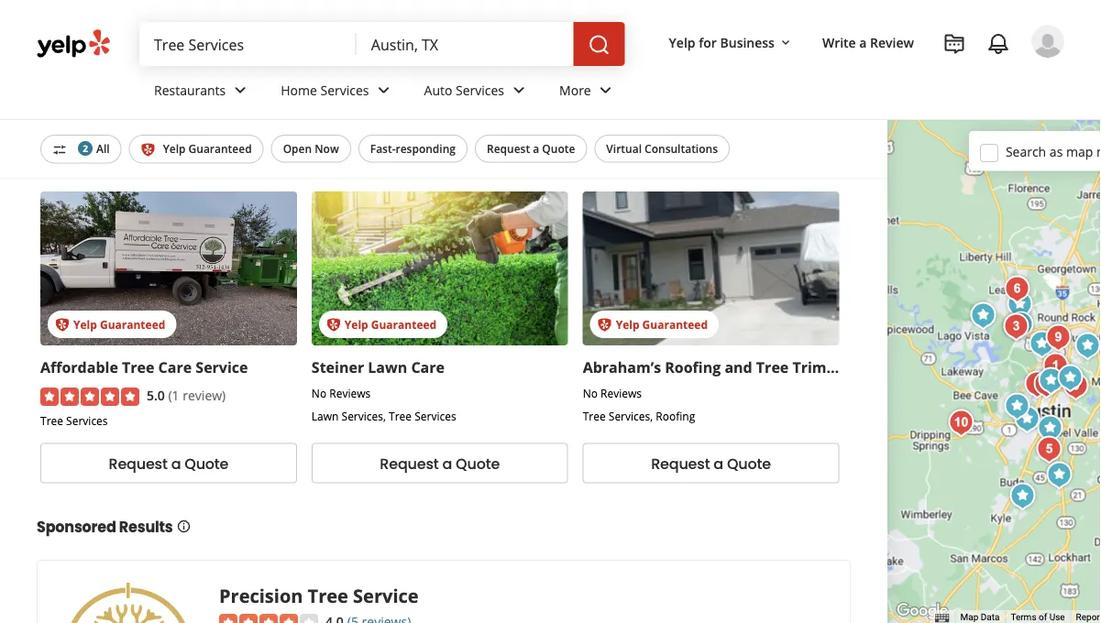 Task type: vqa. For each thing, say whether or not it's contained in the screenshot.
"pm" inside the 6:45 pm button
no



Task type: describe. For each thing, give the bounding box(es) containing it.
now
[[315, 141, 339, 156]]

yelp guaranteed for tree
[[616, 317, 708, 332]]

covered
[[122, 152, 170, 169]]

review)
[[183, 386, 226, 404]]

request a quote inside filters group
[[487, 141, 576, 156]]

fast-responding button
[[358, 135, 468, 163]]

tree time image
[[1010, 401, 1046, 438]]

terms of use
[[1011, 612, 1066, 623]]

precision tree service link
[[219, 584, 419, 609]]

data
[[981, 612, 1000, 623]]

search
[[1006, 143, 1047, 160]]

open
[[283, 141, 312, 156]]

tree inside tree services request a quote
[[40, 413, 63, 429]]

16 yelp guaranteed v2 image for and
[[598, 317, 612, 332]]

silver tree image
[[1041, 353, 1077, 389]]

care for tree
[[158, 358, 192, 377]]

0 vertical spatial lawn
[[368, 358, 408, 377]]

1 horizontal spatial 2
[[469, 77, 475, 92]]

tree tx services image
[[1029, 366, 1066, 403]]

for
[[699, 33, 717, 51]]

martnz construction service image
[[999, 388, 1036, 425]]

yelp guaranteed for no
[[345, 317, 437, 332]]

abraham's roofing and tree trimming image
[[966, 298, 1002, 334]]

steiner lawn care no reviews lawn services, tree services
[[312, 358, 456, 424]]

auto
[[424, 81, 453, 99]]

2 inside 2 all
[[83, 142, 88, 155]]

yelp guaranteed
[[180, 125, 333, 151]]

24 chevron down v2 image for more
[[595, 79, 617, 101]]

virtual
[[607, 141, 642, 156]]

about
[[436, 77, 466, 92]]

yelp guaranteed link for request
[[40, 191, 297, 346]]

learn
[[335, 152, 371, 169]]

fast-
[[370, 141, 396, 156]]

hours
[[478, 77, 510, 92]]

learn more link
[[335, 152, 406, 169]]

virtual consultations button
[[595, 135, 730, 163]]

request up responds
[[380, 40, 439, 60]]

0 vertical spatial service
[[196, 358, 248, 377]]

abraham's roofing and tree trimming no reviews tree services, roofing
[[583, 358, 864, 424]]

backed by yelp guaranteed
[[81, 125, 333, 151]]

sponsored results
[[37, 517, 173, 538]]

yelp inside filters group
[[163, 141, 186, 156]]

you're covered up to $2,500. terms apply. learn more
[[81, 152, 406, 169]]

steiner lawn care link
[[312, 358, 445, 377]]

view business link
[[40, 30, 297, 70]]

good guys tree service image
[[999, 309, 1035, 345]]

affordable
[[40, 358, 118, 377]]

5.0
[[147, 386, 165, 404]]

yelp guaranteed button
[[129, 135, 264, 164]]

1 vertical spatial terms
[[1011, 612, 1037, 623]]

services for tree services request a quote
[[66, 413, 108, 429]]

responds in about 2 hours
[[370, 77, 510, 92]]

reviews inside steiner lawn care no reviews lawn services, tree services
[[330, 386, 371, 401]]

Near text field
[[371, 34, 559, 54]]

yelp guaranteed link for and
[[583, 191, 840, 346]]

you're
[[81, 152, 119, 169]]

guaranteed for a
[[100, 317, 165, 332]]

capitol tree care image
[[1041, 320, 1077, 356]]

0 vertical spatial roofing
[[665, 358, 721, 377]]

request inside tree services request a quote
[[109, 453, 168, 474]]

use
[[1050, 612, 1066, 623]]

tree services request a quote
[[40, 413, 229, 474]]

write
[[823, 33, 857, 51]]

virtual consultations
[[607, 141, 718, 156]]

tree right and
[[757, 358, 789, 377]]

business categories element
[[139, 66, 1065, 119]]

business
[[156, 40, 220, 60]]

map data
[[961, 612, 1000, 623]]

request left business
[[652, 40, 710, 60]]

review
[[871, 33, 915, 51]]

16 filter v2 image
[[52, 143, 67, 157]]

yelp inside user actions element
[[669, 33, 696, 51]]

24 chevron down v2 image for home services
[[373, 79, 395, 101]]

services for home services
[[321, 81, 369, 99]]

guaranteed for tree
[[643, 317, 708, 332]]

none field find
[[154, 34, 342, 54]]

quote inside filters group
[[542, 141, 576, 156]]

as
[[1050, 143, 1063, 160]]

0 horizontal spatial terms
[[255, 152, 292, 169]]

steiner lawn care image
[[999, 309, 1035, 345]]

consultations
[[645, 141, 718, 156]]

view
[[118, 40, 152, 60]]

jw tree & land service image
[[1024, 326, 1061, 363]]

guaranteed inside button
[[189, 141, 252, 156]]

write a review link
[[815, 26, 922, 59]]

jose tree service image
[[1032, 411, 1069, 447]]

24 chevron down v2 image for auto services
[[508, 79, 530, 101]]

a inside tree services request a quote
[[171, 453, 181, 474]]

request down steiner lawn care no reviews lawn services, tree services
[[380, 453, 439, 474]]

yelp for business
[[669, 33, 775, 51]]

yelp for request
[[73, 317, 97, 332]]

apply.
[[296, 152, 332, 169]]

precision
[[219, 584, 303, 609]]

5 star rating image
[[40, 388, 139, 406]]

search image
[[589, 34, 611, 56]]

austin beautiful trees image
[[1020, 366, 1056, 403]]

no inside abraham's roofing and tree trimming no reviews tree services, roofing
[[583, 386, 598, 401]]

keyboard shortcuts image
[[935, 614, 950, 623]]

restaurants
[[154, 81, 226, 99]]

tree up 4 star rating image
[[308, 584, 349, 609]]

map data button
[[961, 611, 1000, 624]]

more link
[[545, 66, 632, 119]]

sponsored for sponsored
[[341, 130, 407, 147]]



Task type: locate. For each thing, give the bounding box(es) containing it.
care inside steiner lawn care no reviews lawn services, tree services
[[411, 358, 445, 377]]

16 yelp guaranteed v2 image up steiner
[[326, 317, 341, 332]]

up
[[173, 152, 189, 169]]

care right steiner
[[411, 358, 445, 377]]

1 horizontal spatial more
[[560, 81, 591, 99]]

1 horizontal spatial none field
[[371, 34, 559, 54]]

yelp up the affordable
[[73, 317, 97, 332]]

None field
[[154, 34, 342, 54], [371, 34, 559, 54]]

google image
[[893, 600, 953, 624]]

none field near
[[371, 34, 559, 54]]

yelp
[[669, 33, 696, 51], [163, 141, 186, 156], [73, 317, 97, 332], [345, 317, 368, 332], [616, 317, 640, 332]]

1 horizontal spatial 16 yelp guaranteed v2 image
[[326, 317, 341, 332]]

phillips trio tree service image
[[1070, 328, 1102, 365]]

0 horizontal spatial no
[[312, 386, 327, 401]]

0 vertical spatial 2
[[469, 77, 475, 92]]

tree down abraham's
[[583, 408, 606, 424]]

2
[[469, 77, 475, 92], [83, 142, 88, 155]]

2 16 yelp guaranteed v2 image from the left
[[598, 317, 612, 332]]

24 chevron down v2 image inside 'auto services' link
[[508, 79, 530, 101]]

abraham's
[[583, 358, 661, 377]]

1 horizontal spatial reviews
[[601, 386, 642, 401]]

abraham's roofing and tree trimming link
[[583, 358, 864, 377]]

yelp guaranteed link for care
[[312, 191, 568, 346]]

$2,500.
[[208, 152, 251, 169]]

affordable tree care service link
[[40, 358, 248, 377]]

of
[[1039, 612, 1048, 623]]

1 horizontal spatial lawn
[[368, 358, 408, 377]]

0 horizontal spatial 24 chevron down v2 image
[[230, 79, 252, 101]]

tree up 5.0
[[122, 358, 155, 377]]

more inside more link
[[560, 81, 591, 99]]

map
[[1067, 143, 1094, 160]]

0 horizontal spatial none field
[[154, 34, 342, 54]]

trimming
[[793, 358, 864, 377]]

24 chevron down v2 image down find text box
[[230, 79, 252, 101]]

tree green services image
[[1033, 363, 1070, 400]]

roofing down abraham's roofing and tree trimming link
[[656, 408, 696, 424]]

more
[[560, 81, 591, 99], [374, 152, 406, 169]]

1 horizontal spatial sponsored
[[341, 130, 407, 147]]

reviews down steiner
[[330, 386, 371, 401]]

roofing left and
[[665, 358, 721, 377]]

1 none field from the left
[[154, 34, 342, 54]]

1 services, from the left
[[342, 408, 386, 424]]

reviews down abraham's
[[601, 386, 642, 401]]

sanchez's tree service image
[[1032, 432, 1068, 468]]

24 chevron down v2 image left the 'in'
[[373, 79, 395, 101]]

aj tree services austin image
[[1005, 478, 1042, 515]]

terms of use link
[[1011, 612, 1066, 623]]

2 horizontal spatial yelp guaranteed link
[[583, 191, 840, 346]]

0 vertical spatial terms
[[255, 152, 292, 169]]

open now button
[[271, 135, 351, 163]]

auto services
[[424, 81, 505, 99]]

care
[[158, 358, 192, 377], [411, 358, 445, 377]]

roofing
[[665, 358, 721, 377], [656, 408, 696, 424]]

no
[[312, 386, 327, 401], [583, 386, 598, 401]]

request a quote button
[[312, 30, 568, 70], [583, 30, 840, 70], [475, 135, 587, 163], [40, 443, 297, 484], [312, 443, 568, 484], [583, 443, 840, 484]]

map
[[961, 612, 979, 623]]

0 vertical spatial 16 yelp guaranteed v2 image
[[141, 143, 156, 157]]

savatree - central texas tree care image
[[1003, 307, 1040, 344]]

yelp up steiner
[[345, 317, 368, 332]]

no down abraham's
[[583, 386, 598, 401]]

quote
[[456, 40, 500, 60], [727, 40, 771, 60], [542, 141, 576, 156], [185, 453, 229, 474], [456, 453, 500, 474], [727, 453, 771, 474]]

2 services, from the left
[[609, 408, 653, 424]]

16 yelp guaranteed v2 image up abraham's
[[598, 317, 612, 332]]

1 horizontal spatial care
[[411, 358, 445, 377]]

16 info v2 image
[[411, 131, 425, 146]]

bryan's premium lawn & tree care image
[[1002, 287, 1039, 323]]

16 yelp guaranteed v2 image inside yelp guaranteed button
[[141, 143, 156, 157]]

care up "(1"
[[158, 358, 192, 377]]

1 horizontal spatial 24 chevron down v2 image
[[373, 79, 395, 101]]

0 horizontal spatial 16 yelp guaranteed v2 image
[[141, 143, 156, 157]]

(1
[[168, 386, 179, 404]]

0 vertical spatial sponsored
[[341, 130, 407, 147]]

16 chevron down v2 image
[[779, 35, 793, 50]]

1 reviews from the left
[[330, 386, 371, 401]]

reviews
[[330, 386, 371, 401], [601, 386, 642, 401]]

responds
[[370, 77, 421, 92]]

ruby a. image
[[1032, 25, 1065, 58]]

0 horizontal spatial services,
[[342, 408, 386, 424]]

user actions element
[[655, 23, 1091, 136]]

a inside filters group
[[533, 141, 540, 156]]

16 info v2 image
[[177, 520, 191, 534]]

responding
[[396, 141, 456, 156]]

1 horizontal spatial service
[[353, 584, 419, 609]]

auto services link
[[410, 66, 545, 119]]

map region
[[814, 0, 1102, 624]]

24 chevron down v2 image inside restaurants 'link'
[[230, 79, 252, 101]]

m
[[1097, 143, 1102, 160]]

1 horizontal spatial 16 yelp guaranteed v2 image
[[598, 317, 612, 332]]

1 vertical spatial 16 yelp guaranteed v2 image
[[326, 317, 341, 332]]

home services link
[[266, 66, 410, 119]]

yelp guaranteed
[[163, 141, 252, 156], [73, 317, 165, 332], [345, 317, 437, 332], [616, 317, 708, 332]]

16 yelp guaranteed v2 image
[[55, 317, 70, 332], [598, 317, 612, 332]]

None search field
[[139, 22, 629, 66]]

services inside tree services request a quote
[[66, 413, 108, 429]]

1 24 chevron down v2 image from the left
[[230, 79, 252, 101]]

24 chevron down v2 image for restaurants
[[230, 79, 252, 101]]

terms
[[255, 152, 292, 169], [1011, 612, 1037, 623]]

0 horizontal spatial lawn
[[312, 408, 339, 424]]

sponsored
[[341, 130, 407, 147], [37, 517, 116, 538]]

2 none field from the left
[[371, 34, 559, 54]]

1 vertical spatial more
[[374, 152, 406, 169]]

request down 'auto services' link
[[487, 141, 530, 156]]

home
[[281, 81, 317, 99]]

request
[[380, 40, 439, 60], [652, 40, 710, 60], [487, 141, 530, 156], [109, 453, 168, 474], [380, 453, 439, 474], [652, 453, 710, 474]]

0 horizontal spatial service
[[196, 358, 248, 377]]

tree inside steiner lawn care no reviews lawn services, tree services
[[389, 408, 412, 424]]

projects image
[[944, 33, 966, 55]]

austin tree surgeons image
[[943, 405, 980, 442]]

sponsored up learn more link
[[341, 130, 407, 147]]

yelp up abraham's
[[616, 317, 640, 332]]

0 vertical spatial more
[[560, 81, 591, 99]]

yelp guaranteed link
[[40, 191, 297, 346], [312, 191, 568, 346], [583, 191, 840, 346]]

1 horizontal spatial yelp guaranteed link
[[312, 191, 568, 346]]

request up results
[[109, 453, 168, 474]]

report
[[1077, 612, 1102, 623]]

search as map m
[[1006, 143, 1102, 160]]

yelp guaranteed inside yelp guaranteed button
[[163, 141, 252, 156]]

guaranteed for no
[[371, 317, 437, 332]]

services
[[321, 81, 369, 99], [456, 81, 505, 99], [415, 408, 456, 424], [66, 413, 108, 429]]

restaurants link
[[139, 66, 266, 119]]

tree down steiner lawn care link
[[389, 408, 412, 424]]

24 chevron down v2 image
[[230, 79, 252, 101], [373, 79, 395, 101]]

none field up about
[[371, 34, 559, 54]]

1 vertical spatial 2
[[83, 142, 88, 155]]

1 horizontal spatial 24 chevron down v2 image
[[595, 79, 617, 101]]

sponsored left results
[[37, 517, 116, 538]]

16 yelp guaranteed v2 image left up
[[141, 143, 156, 157]]

write a review
[[823, 33, 915, 51]]

0 horizontal spatial 24 chevron down v2 image
[[508, 79, 530, 101]]

services, down abraham's
[[609, 408, 653, 424]]

1 horizontal spatial services,
[[609, 408, 653, 424]]

precision tree service image
[[1053, 360, 1089, 397]]

0 horizontal spatial sponsored
[[37, 517, 116, 538]]

1 16 yelp guaranteed v2 image from the left
[[55, 317, 70, 332]]

backed
[[81, 125, 149, 151]]

2 no from the left
[[583, 386, 598, 401]]

yelp for business button
[[662, 26, 801, 59]]

sponsored for sponsored results
[[37, 517, 116, 538]]

0 horizontal spatial 2
[[83, 142, 88, 155]]

quote inside tree services request a quote
[[185, 453, 229, 474]]

0 horizontal spatial yelp guaranteed link
[[40, 191, 297, 346]]

by
[[153, 125, 176, 151]]

request down abraham's roofing and tree trimming no reviews tree services, roofing
[[652, 453, 710, 474]]

aaron's tree service image
[[1038, 348, 1075, 385]]

2 24 chevron down v2 image from the left
[[373, 79, 395, 101]]

yelp for care
[[345, 317, 368, 332]]

terms down yelp guaranteed
[[255, 152, 292, 169]]

precision tree service
[[219, 584, 419, 609]]

0 horizontal spatial 16 yelp guaranteed v2 image
[[55, 317, 70, 332]]

yelp left for at the right of the page
[[669, 33, 696, 51]]

24 chevron down v2 image inside home services link
[[373, 79, 395, 101]]

request a quote
[[380, 40, 500, 60], [652, 40, 771, 60], [487, 141, 576, 156], [380, 453, 500, 474], [652, 453, 771, 474]]

affordable tree care service
[[40, 358, 248, 377]]

0 horizontal spatial more
[[374, 152, 406, 169]]

joe's tree care image
[[1058, 368, 1095, 405]]

no inside steiner lawn care no reviews lawn services, tree services
[[312, 386, 327, 401]]

lawn down steiner
[[312, 408, 339, 424]]

2 reviews from the left
[[601, 386, 642, 401]]

results
[[119, 517, 173, 538]]

24 chevron down v2 image down search icon
[[595, 79, 617, 101]]

yelp guaranteed for a
[[73, 317, 165, 332]]

open now
[[283, 141, 339, 156]]

1 24 chevron down v2 image from the left
[[508, 79, 530, 101]]

0 horizontal spatial care
[[158, 358, 192, 377]]

mike's tree service image
[[999, 271, 1036, 308]]

services for auto services
[[456, 81, 505, 99]]

2 yelp guaranteed link from the left
[[312, 191, 568, 346]]

terms left of at the right of the page
[[1011, 612, 1037, 623]]

2 right about
[[469, 77, 475, 92]]

steiner
[[312, 358, 364, 377]]

care for lawn
[[411, 358, 445, 377]]

request inside filters group
[[487, 141, 530, 156]]

in
[[424, 77, 433, 92]]

a inside write a review link
[[860, 33, 867, 51]]

services, inside abraham's roofing and tree trimming no reviews tree services, roofing
[[609, 408, 653, 424]]

2 24 chevron down v2 image from the left
[[595, 79, 617, 101]]

2 left all
[[83, 142, 88, 155]]

5.0 (1 review)
[[147, 386, 226, 404]]

services inside steiner lawn care no reviews lawn services, tree services
[[415, 408, 456, 424]]

yelp left to
[[163, 141, 186, 156]]

reviews inside abraham's roofing and tree trimming no reviews tree services, roofing
[[601, 386, 642, 401]]

2 all
[[83, 141, 110, 156]]

a
[[860, 33, 867, 51], [443, 40, 452, 60], [714, 40, 724, 60], [533, 141, 540, 156], [171, 453, 181, 474], [443, 453, 452, 474], [714, 453, 724, 474]]

services, inside steiner lawn care no reviews lawn services, tree services
[[342, 408, 386, 424]]

Find text field
[[154, 34, 342, 54]]

lawn
[[368, 358, 408, 377], [312, 408, 339, 424]]

24 chevron down v2 image right auto services
[[508, 79, 530, 101]]

yelp for and
[[616, 317, 640, 332]]

1 no from the left
[[312, 386, 327, 401]]

24 chevron down v2 image inside more link
[[595, 79, 617, 101]]

tree down 5 star rating image in the bottom of the page
[[40, 413, 63, 429]]

1 vertical spatial roofing
[[656, 408, 696, 424]]

fast-responding
[[370, 141, 456, 156]]

16 yelp guaranteed v2 image
[[141, 143, 156, 157], [326, 317, 341, 332]]

2 care from the left
[[411, 358, 445, 377]]

filters group
[[37, 135, 734, 164]]

all
[[96, 141, 110, 156]]

1 care from the left
[[158, 358, 192, 377]]

affordable tree care service image
[[1042, 457, 1078, 494]]

report link
[[1077, 612, 1102, 623]]

view business
[[118, 40, 220, 60]]

1 yelp guaranteed link from the left
[[40, 191, 297, 346]]

1 horizontal spatial no
[[583, 386, 598, 401]]

lawn right steiner
[[368, 358, 408, 377]]

services, down steiner lawn care link
[[342, 408, 386, 424]]

1 horizontal spatial terms
[[1011, 612, 1037, 623]]

16 yelp guaranteed v2 image up the affordable
[[55, 317, 70, 332]]

1 vertical spatial lawn
[[312, 408, 339, 424]]

and
[[725, 358, 753, 377]]

business
[[721, 33, 775, 51]]

to
[[192, 152, 205, 169]]

no down steiner
[[312, 386, 327, 401]]

24 chevron down v2 image
[[508, 79, 530, 101], [595, 79, 617, 101]]

1 vertical spatial sponsored
[[37, 517, 116, 538]]

4 star rating image
[[219, 614, 318, 624]]

none field up restaurants 'link'
[[154, 34, 342, 54]]

0 horizontal spatial reviews
[[330, 386, 371, 401]]

home services
[[281, 81, 369, 99]]

3 yelp guaranteed link from the left
[[583, 191, 840, 346]]

16 yelp guaranteed v2 image for request
[[55, 317, 70, 332]]

notifications image
[[988, 33, 1010, 55]]

1 vertical spatial service
[[353, 584, 419, 609]]



